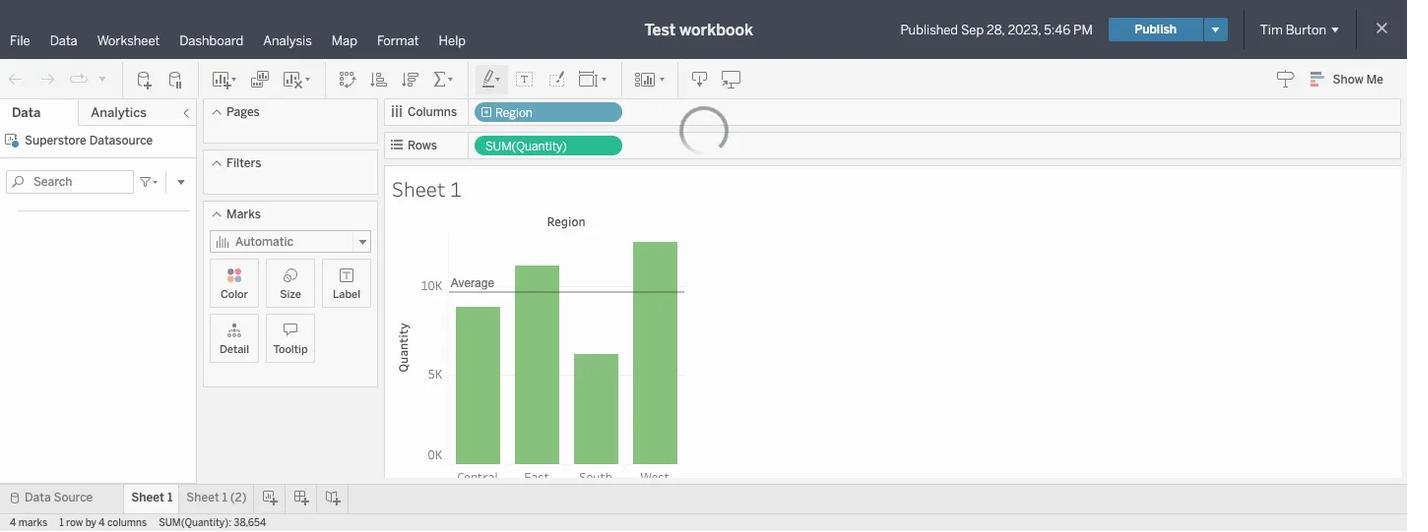Task type: describe. For each thing, give the bounding box(es) containing it.
pm
[[1073, 22, 1093, 37]]

superstore datasource
[[25, 134, 153, 148]]

show mark labels image
[[515, 69, 535, 89]]

38,654
[[234, 518, 266, 530]]

duplicate image
[[250, 69, 270, 89]]

superstore
[[25, 134, 86, 148]]

tim burton
[[1260, 22, 1326, 37]]

new worksheet image
[[211, 69, 238, 89]]

2023,
[[1008, 22, 1041, 37]]

sorted descending by sum of quantity within region image
[[401, 69, 420, 89]]

source
[[54, 491, 93, 505]]

dashboard
[[180, 33, 244, 48]]

undo image
[[6, 69, 26, 89]]

5:46
[[1044, 22, 1071, 37]]

new data source image
[[135, 69, 155, 89]]

color
[[221, 289, 248, 301]]

sheet 1 (2)
[[186, 491, 247, 505]]

2 vertical spatial data
[[25, 491, 51, 505]]

detail
[[220, 344, 249, 356]]

sum(quantity):
[[159, 518, 231, 530]]

test workbook
[[645, 20, 753, 39]]

by
[[85, 518, 96, 530]]

1 vertical spatial region
[[547, 214, 586, 229]]

1 4 from the left
[[10, 518, 16, 530]]

0 vertical spatial region
[[495, 106, 533, 120]]

highlight image
[[481, 69, 503, 89]]

pause auto updates image
[[166, 69, 186, 89]]

test
[[645, 20, 676, 39]]

row
[[66, 518, 83, 530]]

tooltip
[[273, 344, 308, 356]]

help
[[439, 33, 466, 48]]

me
[[1367, 73, 1384, 87]]

replay animation image
[[97, 72, 108, 84]]

map
[[332, 33, 357, 48]]

marks
[[18, 518, 47, 530]]

2 horizontal spatial sheet
[[392, 175, 446, 203]]

West, Region. Press Space to toggle selection. Press Escape to go back to the left margin. Use arrow keys to navigate headers text field
[[625, 466, 684, 487]]

analysis
[[263, 33, 312, 48]]

1 left row
[[59, 518, 64, 530]]

filters
[[226, 157, 261, 170]]

size
[[280, 289, 301, 301]]

4 marks
[[10, 518, 47, 530]]

totals image
[[432, 69, 456, 89]]

pages
[[226, 105, 260, 119]]

Central, Region. Press Space to toggle selection. Press Escape to go back to the left margin. Use arrow keys to navigate headers text field
[[448, 466, 507, 487]]



Task type: locate. For each thing, give the bounding box(es) containing it.
burton
[[1286, 22, 1326, 37]]

rows
[[408, 139, 437, 153]]

tim
[[1260, 22, 1283, 37]]

1 up sum(quantity):
[[167, 491, 173, 505]]

show/hide cards image
[[634, 69, 666, 89]]

1 vertical spatial data
[[12, 105, 41, 120]]

data source
[[25, 491, 93, 505]]

published
[[901, 22, 958, 37]]

4 left marks
[[10, 518, 16, 530]]

replay animation image
[[69, 69, 89, 89]]

datasource
[[89, 134, 153, 148]]

file
[[10, 33, 30, 48]]

sep
[[961, 22, 984, 37]]

show me button
[[1301, 64, 1401, 95]]

data guide image
[[1276, 69, 1296, 89]]

4 right by
[[99, 518, 105, 530]]

sheet 1 up 'columns'
[[131, 491, 173, 505]]

region down sum(quantity)
[[547, 214, 586, 229]]

1 left (2) at the bottom left of the page
[[222, 491, 227, 505]]

clear sheet image
[[282, 69, 313, 89]]

marks. press enter to open the view data window.. use arrow keys to navigate data visualization elements. image
[[448, 231, 684, 466]]

sheet up 'columns'
[[131, 491, 164, 505]]

1 vertical spatial sheet 1
[[131, 491, 173, 505]]

data up marks
[[25, 491, 51, 505]]

sheet down rows
[[392, 175, 446, 203]]

1 horizontal spatial 4
[[99, 518, 105, 530]]

collapse image
[[180, 107, 192, 119]]

data
[[50, 33, 78, 48], [12, 105, 41, 120], [25, 491, 51, 505]]

show
[[1333, 73, 1364, 87]]

1 row by 4 columns
[[59, 518, 147, 530]]

East, Region. Press Space to toggle selection. Press Escape to go back to the left margin. Use arrow keys to navigate headers text field
[[507, 466, 566, 487]]

0 horizontal spatial sheet
[[131, 491, 164, 505]]

(2)
[[230, 491, 247, 505]]

data down 'undo' "image"
[[12, 105, 41, 120]]

sheet 1
[[392, 175, 462, 203], [131, 491, 173, 505]]

label
[[333, 289, 361, 301]]

data up replay animation icon
[[50, 33, 78, 48]]

columns
[[107, 518, 147, 530]]

1 horizontal spatial sheet 1
[[392, 175, 462, 203]]

4
[[10, 518, 16, 530], [99, 518, 105, 530]]

open and edit this workbook in tableau desktop image
[[722, 69, 742, 89]]

download image
[[690, 69, 710, 89]]

publish button
[[1109, 18, 1203, 41]]

South, Region. Press Space to toggle selection. Press Escape to go back to the left margin. Use arrow keys to navigate headers text field
[[566, 466, 625, 487]]

0 horizontal spatial sheet 1
[[131, 491, 173, 505]]

sum(quantity)
[[485, 140, 567, 154]]

columns
[[408, 105, 457, 119]]

region
[[495, 106, 533, 120], [547, 214, 586, 229]]

1 horizontal spatial region
[[547, 214, 586, 229]]

sheet
[[392, 175, 446, 203], [131, 491, 164, 505], [186, 491, 219, 505]]

0 horizontal spatial 4
[[10, 518, 16, 530]]

redo image
[[37, 69, 57, 89]]

0 vertical spatial sheet 1
[[392, 175, 462, 203]]

workbook
[[680, 20, 753, 39]]

format
[[377, 33, 419, 48]]

fit image
[[578, 69, 610, 89]]

28,
[[987, 22, 1005, 37]]

show me
[[1333, 73, 1384, 87]]

0 horizontal spatial region
[[495, 106, 533, 120]]

marks
[[226, 208, 261, 222]]

analytics
[[91, 105, 147, 120]]

0 vertical spatial data
[[50, 33, 78, 48]]

publish
[[1135, 23, 1177, 36]]

format workbook image
[[547, 69, 566, 89]]

sheet 1 down rows
[[392, 175, 462, 203]]

1 down columns
[[450, 175, 462, 203]]

region up sum(quantity)
[[495, 106, 533, 120]]

sum(quantity): 38,654
[[159, 518, 266, 530]]

2 4 from the left
[[99, 518, 105, 530]]

sorted ascending by sum of quantity within region image
[[369, 69, 389, 89]]

Search text field
[[6, 170, 134, 194]]

worksheet
[[97, 33, 160, 48]]

1 horizontal spatial sheet
[[186, 491, 219, 505]]

sheet up sum(quantity):
[[186, 491, 219, 505]]

1
[[450, 175, 462, 203], [167, 491, 173, 505], [222, 491, 227, 505], [59, 518, 64, 530]]

swap rows and columns image
[[338, 69, 357, 89]]

published sep 28, 2023, 5:46 pm
[[901, 22, 1093, 37]]



Task type: vqa. For each thing, say whether or not it's contained in the screenshot.
the 'Open and edit this workbook in Tableau Desktop' icon
yes



